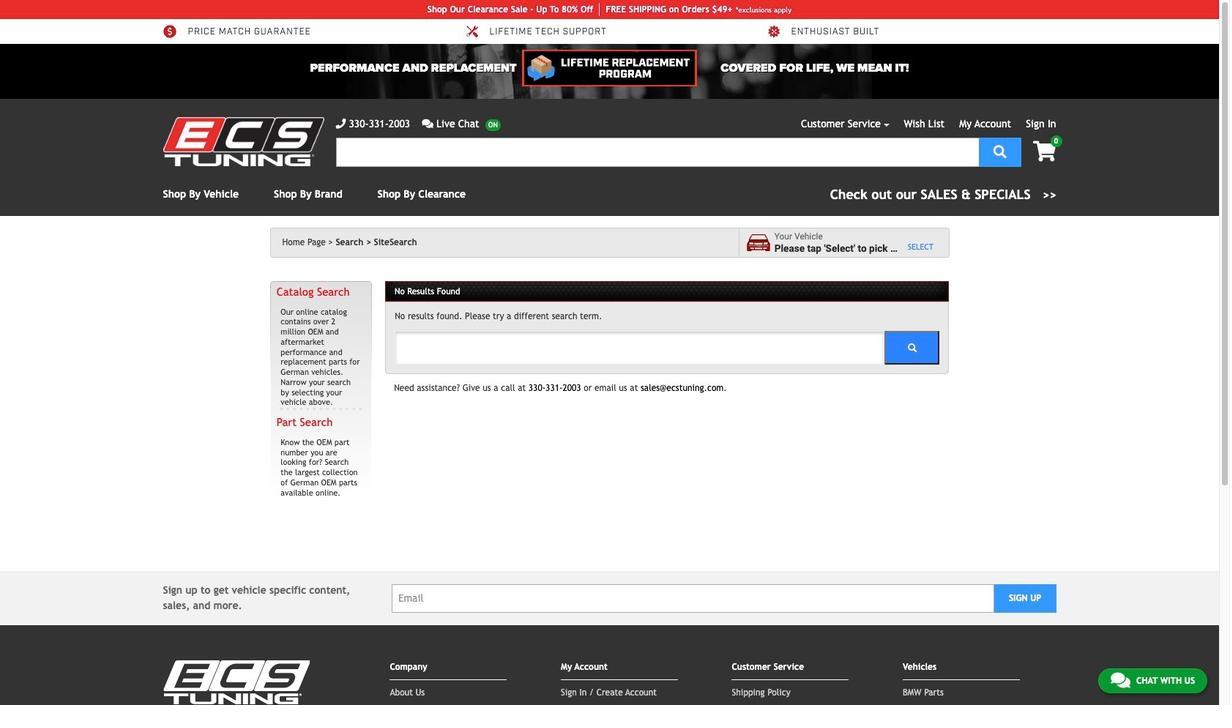 Task type: describe. For each thing, give the bounding box(es) containing it.
0 horizontal spatial comments image
[[422, 119, 433, 129]]

1 ecs tuning image from the top
[[163, 117, 324, 166]]

phone image
[[336, 119, 346, 129]]

search image
[[993, 145, 1007, 158]]



Task type: locate. For each thing, give the bounding box(es) containing it.
lifetime replacement program banner image
[[522, 50, 697, 86]]

Email email field
[[392, 584, 994, 613]]

0 vertical spatial ecs tuning image
[[163, 117, 324, 166]]

ecs tuning image
[[163, 117, 324, 166], [163, 661, 309, 704]]

None text field
[[395, 331, 885, 364]]

white image
[[907, 343, 917, 353]]

2 ecs tuning image from the top
[[163, 661, 309, 704]]

0 vertical spatial comments image
[[422, 119, 433, 129]]

1 vertical spatial comments image
[[1111, 671, 1130, 689]]

shopping cart image
[[1033, 141, 1056, 162]]

Search text field
[[336, 138, 979, 167]]

1 horizontal spatial comments image
[[1111, 671, 1130, 689]]

comments image
[[422, 119, 433, 129], [1111, 671, 1130, 689]]

1 vertical spatial ecs tuning image
[[163, 661, 309, 704]]



Task type: vqa. For each thing, say whether or not it's contained in the screenshot.
Lifetime Replacement Program Banner image
yes



